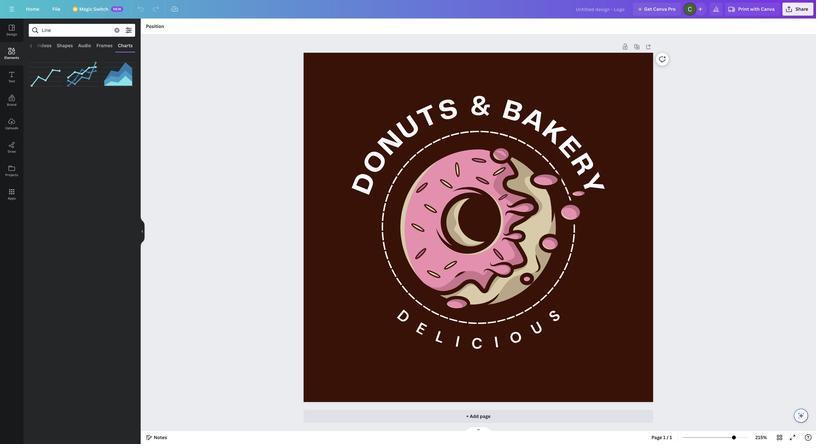Task type: vqa. For each thing, say whether or not it's contained in the screenshot.
the rightmost templates
no



Task type: locate. For each thing, give the bounding box(es) containing it.
1 horizontal spatial i
[[493, 333, 500, 353]]

group down charts button
[[101, 54, 135, 91]]

photos button
[[13, 39, 34, 52]]

e inside d e l
[[413, 319, 430, 340]]

1 horizontal spatial d
[[393, 306, 414, 328]]

0 horizontal spatial canva
[[653, 6, 667, 12]]

d e l
[[393, 306, 447, 348]]

share
[[796, 6, 809, 12]]

s
[[436, 96, 461, 126], [545, 306, 564, 327]]

home link
[[21, 3, 45, 16]]

brand button
[[0, 89, 23, 112]]

0 horizontal spatial u
[[394, 112, 425, 145]]

1 horizontal spatial 1
[[670, 435, 672, 441]]

projects button
[[0, 159, 23, 183]]

d
[[349, 170, 382, 199], [393, 306, 414, 328]]

1 horizontal spatial u
[[527, 318, 546, 340]]

1 1 from the left
[[663, 435, 666, 441]]

e
[[554, 133, 585, 164], [413, 319, 430, 340]]

d for d e l
[[393, 306, 414, 328]]

get canva pro
[[644, 6, 676, 12]]

+ add page button
[[304, 410, 653, 423]]

canva assistant image
[[797, 412, 805, 420]]

0 vertical spatial o
[[359, 146, 394, 179]]

0 horizontal spatial e
[[413, 319, 430, 340]]

u
[[394, 112, 425, 145], [527, 318, 546, 340]]

apps button
[[0, 183, 23, 206]]

i right c at bottom
[[493, 333, 500, 353]]

0 vertical spatial s
[[436, 96, 461, 126]]

position
[[146, 23, 164, 29]]

1 canva from the left
[[653, 6, 667, 12]]

design button
[[0, 19, 23, 42]]

l
[[433, 327, 447, 348]]

canva
[[653, 6, 667, 12], [761, 6, 775, 12]]

u inside 'o u s'
[[527, 318, 546, 340]]

0 horizontal spatial o
[[359, 146, 394, 179]]

n
[[375, 127, 409, 161]]

&
[[470, 94, 491, 121]]

canva left pro
[[653, 6, 667, 12]]

text
[[8, 79, 15, 83]]

page
[[480, 414, 491, 420]]

1 horizontal spatial group
[[65, 54, 99, 91]]

0 horizontal spatial i
[[454, 332, 461, 352]]

1 horizontal spatial o
[[507, 327, 524, 349]]

group down audio button
[[65, 54, 99, 91]]

1 vertical spatial u
[[527, 318, 546, 340]]

file button
[[47, 3, 66, 16]]

canva inside 'get canva pro' button
[[653, 6, 667, 12]]

o inside 'o u s'
[[507, 327, 524, 349]]

1
[[663, 435, 666, 441], [670, 435, 672, 441]]

group
[[29, 54, 62, 91], [65, 54, 99, 91], [101, 54, 135, 91]]

home
[[26, 6, 39, 12]]

k
[[538, 117, 570, 150]]

o
[[359, 146, 394, 179], [507, 327, 524, 349]]

i
[[454, 332, 461, 352], [493, 333, 500, 353]]

1 left /
[[663, 435, 666, 441]]

2 horizontal spatial group
[[101, 54, 135, 91]]

1 vertical spatial s
[[545, 306, 564, 327]]

canva inside print with canva dropdown button
[[761, 6, 775, 12]]

o for o
[[359, 146, 394, 179]]

0 horizontal spatial group
[[29, 54, 62, 91]]

canva right with
[[761, 6, 775, 12]]

videos
[[37, 42, 52, 49]]

design
[[6, 32, 17, 36]]

2 canva from the left
[[761, 6, 775, 12]]

1 right /
[[670, 435, 672, 441]]

1 horizontal spatial s
[[545, 306, 564, 327]]

elements
[[4, 55, 19, 60]]

1 group from the left
[[29, 54, 62, 91]]

0 vertical spatial d
[[349, 170, 382, 199]]

elements button
[[0, 42, 23, 66]]

+
[[466, 414, 469, 420]]

notes button
[[143, 433, 170, 443]]

brand
[[7, 102, 17, 107]]

0 horizontal spatial d
[[349, 170, 382, 199]]

2 1 from the left
[[670, 435, 672, 441]]

+ add page
[[466, 414, 491, 420]]

1 vertical spatial o
[[507, 327, 524, 349]]

magic
[[79, 6, 92, 12]]

o u s
[[507, 306, 564, 349]]

videos button
[[34, 39, 54, 52]]

c
[[471, 334, 483, 354]]

0 vertical spatial e
[[554, 133, 585, 164]]

hide image
[[140, 216, 145, 247]]

d inside d e l
[[393, 306, 414, 328]]

1 vertical spatial e
[[413, 319, 430, 340]]

o for o u s
[[507, 327, 524, 349]]

group down videos button
[[29, 54, 62, 91]]

215%
[[756, 435, 767, 441]]

0 vertical spatial u
[[394, 112, 425, 145]]

0 horizontal spatial s
[[436, 96, 461, 126]]

charts
[[118, 42, 133, 49]]

i right 'l'
[[454, 332, 461, 352]]

1 vertical spatial d
[[393, 306, 414, 328]]

notes
[[154, 435, 167, 441]]

1 horizontal spatial canva
[[761, 6, 775, 12]]

draw
[[8, 149, 16, 154]]

switch
[[93, 6, 108, 12]]

photos
[[16, 42, 31, 49]]

s inside 'o u s'
[[545, 306, 564, 327]]

0 horizontal spatial 1
[[663, 435, 666, 441]]



Task type: describe. For each thing, give the bounding box(es) containing it.
draw button
[[0, 136, 23, 159]]

print with canva button
[[725, 3, 780, 16]]

pro
[[668, 6, 676, 12]]

frames button
[[94, 39, 115, 52]]

a
[[519, 104, 550, 137]]

with
[[750, 6, 760, 12]]

r
[[566, 150, 598, 180]]

t
[[415, 102, 442, 134]]

page
[[652, 435, 662, 441]]

add
[[470, 414, 479, 420]]

projects
[[5, 173, 18, 177]]

audio
[[78, 42, 91, 49]]

position button
[[143, 21, 167, 32]]

file
[[52, 6, 60, 12]]

apps
[[8, 196, 16, 201]]

share button
[[783, 3, 814, 16]]

b
[[500, 97, 526, 128]]

y
[[576, 171, 608, 199]]

get
[[644, 6, 652, 12]]

new
[[113, 7, 121, 11]]

get canva pro button
[[633, 3, 681, 16]]

shapes button
[[54, 39, 76, 52]]

Search elements search field
[[42, 24, 110, 36]]

2 group from the left
[[65, 54, 99, 91]]

uploads
[[5, 126, 18, 130]]

side panel tab list
[[0, 19, 23, 206]]

Design title text field
[[571, 3, 631, 16]]

uploads button
[[0, 112, 23, 136]]

page 1 / 1
[[652, 435, 672, 441]]

text button
[[0, 66, 23, 89]]

show pages image
[[463, 427, 494, 432]]

main menu bar
[[0, 0, 816, 19]]

d for d
[[349, 170, 382, 199]]

shapes
[[57, 42, 73, 49]]

215% button
[[751, 433, 772, 443]]

/
[[667, 435, 669, 441]]

frames
[[96, 42, 113, 49]]

1 horizontal spatial e
[[554, 133, 585, 164]]

magic switch
[[79, 6, 108, 12]]

charts button
[[115, 39, 135, 52]]

audio button
[[76, 39, 94, 52]]

print with canva
[[738, 6, 775, 12]]

3 group from the left
[[101, 54, 135, 91]]

print
[[738, 6, 749, 12]]



